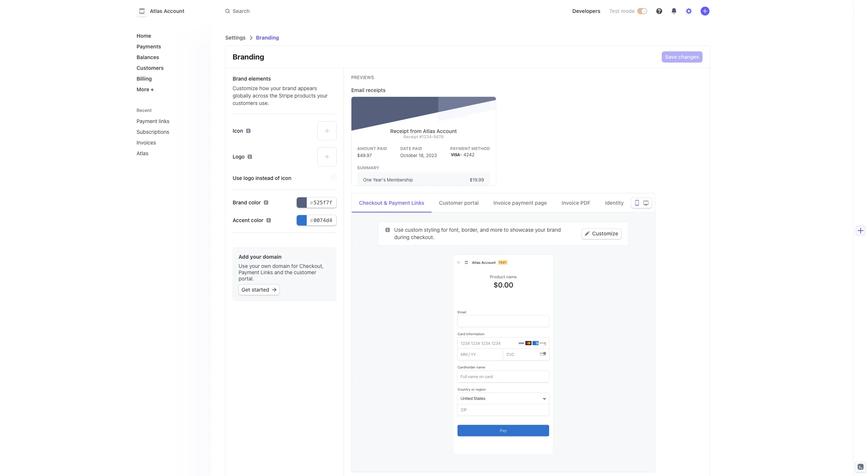 Task type: vqa. For each thing, say whether or not it's contained in the screenshot.
any inside Use automatic tax calculation Applies to new items created after updating the setting. You can manually adjust tax on any transaction.
no



Task type: locate. For each thing, give the bounding box(es) containing it.
color right accent
[[251, 217, 264, 223]]

0 vertical spatial customize
[[233, 85, 258, 91]]

summary
[[357, 165, 379, 170]]

date paid october 18, 2023
[[400, 146, 437, 158]]

2 invoice from the left
[[562, 200, 579, 206]]

customize inside "link"
[[592, 230, 618, 236]]

customer
[[294, 269, 316, 275]]

get started
[[242, 286, 269, 293]]

1 horizontal spatial invoice
[[562, 200, 579, 206]]

customize inside brand elements customize how your brand appears globally across the stripe products your customers use.
[[233, 85, 258, 91]]

add
[[239, 254, 249, 260]]

elements
[[249, 75, 271, 82]]

1 horizontal spatial and
[[480, 227, 489, 233]]

+
[[151, 86, 154, 92]]

1 horizontal spatial atlas
[[150, 8, 162, 14]]

color for accent color
[[251, 217, 264, 223]]

domain
[[263, 254, 282, 260], [272, 263, 290, 269]]

brand up accent
[[233, 199, 247, 206]]

1 vertical spatial for
[[291, 263, 298, 269]]

and
[[480, 227, 489, 233], [275, 269, 283, 275]]

payment down add
[[239, 269, 259, 275]]

the left stripe
[[270, 92, 278, 99]]

invoice inside button
[[494, 200, 511, 206]]

pdf
[[581, 200, 591, 206]]

use down add
[[239, 263, 248, 269]]

svg image left custom
[[385, 228, 390, 232]]

payment down recent
[[137, 118, 157, 124]]

payment links
[[137, 118, 169, 124]]

1 paid from the left
[[377, 146, 387, 151]]

- 4242
[[460, 152, 475, 157]]

account inside receipt from atlas account receipt #1234-5678
[[437, 128, 457, 134]]

1 vertical spatial links
[[261, 269, 273, 275]]

links inside add your domain use your own domain for checkout, payment links and the customer portal.
[[261, 269, 273, 275]]

customize link
[[582, 227, 621, 239]]

use up during
[[394, 227, 404, 233]]

use inside add your domain use your own domain for checkout, payment links and the customer portal.
[[239, 263, 248, 269]]

2 vertical spatial atlas
[[137, 150, 148, 156]]

customer portal
[[439, 200, 479, 206]]

color up accent color
[[249, 199, 261, 206]]

account inside button
[[164, 8, 184, 14]]

0 vertical spatial svg image
[[385, 228, 390, 232]]

instead
[[256, 175, 273, 181]]

tab list
[[352, 193, 655, 213]]

0 horizontal spatial for
[[291, 263, 298, 269]]

links inside button
[[412, 200, 424, 206]]

your right products
[[317, 92, 328, 99]]

atlas account button
[[137, 6, 192, 16]]

1 vertical spatial use
[[394, 227, 404, 233]]

your right showcase
[[535, 227, 546, 233]]

atlas for the atlas link
[[137, 150, 148, 156]]

0 vertical spatial the
[[270, 92, 278, 99]]

customers
[[233, 100, 258, 106]]

links
[[159, 118, 169, 124]]

brand inside brand elements customize how your brand appears globally across the stripe products your customers use.
[[283, 85, 296, 91]]

portal.
[[239, 275, 254, 282]]

account
[[164, 8, 184, 14], [437, 128, 457, 134]]

page
[[535, 200, 547, 206]]

core navigation links element
[[134, 30, 205, 95]]

the left customer at the bottom left of the page
[[285, 269, 293, 275]]

payments
[[137, 43, 161, 50]]

more
[[490, 227, 503, 233]]

custom
[[405, 227, 423, 233]]

payment
[[137, 118, 157, 124], [450, 146, 471, 151], [389, 200, 410, 206], [239, 269, 259, 275]]

changes
[[678, 54, 699, 60]]

5678
[[434, 134, 444, 139]]

18,
[[419, 153, 425, 158]]

1 horizontal spatial for
[[441, 227, 448, 233]]

0 vertical spatial use
[[233, 175, 242, 181]]

1 vertical spatial branding
[[233, 52, 264, 61]]

the
[[270, 92, 278, 99], [285, 269, 293, 275]]

1 horizontal spatial paid
[[412, 146, 422, 151]]

1 horizontal spatial links
[[412, 200, 424, 206]]

2 brand from the top
[[233, 199, 247, 206]]

0 vertical spatial and
[[480, 227, 489, 233]]

0 vertical spatial links
[[412, 200, 424, 206]]

1 horizontal spatial svg image
[[385, 228, 390, 232]]

0 horizontal spatial invoice
[[494, 200, 511, 206]]

0 vertical spatial domain
[[263, 254, 282, 260]]

for inside use custom styling for font, border, and more to showcase your brand during checkout.
[[441, 227, 448, 233]]

0 horizontal spatial atlas
[[137, 150, 148, 156]]

2 vertical spatial use
[[239, 263, 248, 269]]

0 vertical spatial brand
[[283, 85, 296, 91]]

invoice inside "button"
[[562, 200, 579, 206]]

paid right amount at the top of the page
[[377, 146, 387, 151]]

paid inside 'date paid october 18, 2023'
[[412, 146, 422, 151]]

0 vertical spatial brand
[[233, 75, 247, 82]]

2 paid from the left
[[412, 146, 422, 151]]

svg image right started
[[272, 288, 277, 292]]

recent navigation links element
[[129, 104, 211, 159]]

1 vertical spatial account
[[437, 128, 457, 134]]

for left font,
[[441, 227, 448, 233]]

1 horizontal spatial the
[[285, 269, 293, 275]]

receipts
[[366, 87, 386, 93]]

method
[[472, 146, 490, 151]]

0 horizontal spatial links
[[261, 269, 273, 275]]

0 horizontal spatial paid
[[377, 146, 387, 151]]

and right own
[[275, 269, 283, 275]]

invoice payment page
[[494, 200, 547, 206]]

svg image
[[385, 228, 390, 232], [272, 288, 277, 292]]

branding right settings link
[[256, 34, 279, 41]]

brand up the globally
[[233, 75, 247, 82]]

atlas inside recent element
[[137, 150, 148, 156]]

recent element
[[129, 115, 211, 159]]

home
[[137, 33, 151, 39]]

brand up stripe
[[283, 85, 296, 91]]

0 horizontal spatial brand
[[283, 85, 296, 91]]

atlas up home
[[150, 8, 162, 14]]

payment inside button
[[389, 200, 410, 206]]

invoice for invoice pdf
[[562, 200, 579, 206]]

1 invoice from the left
[[494, 200, 511, 206]]

0 vertical spatial branding
[[256, 34, 279, 41]]

0 vertical spatial account
[[164, 8, 184, 14]]

invoice left the payment
[[494, 200, 511, 206]]

0 horizontal spatial and
[[275, 269, 283, 275]]

0 horizontal spatial account
[[164, 8, 184, 14]]

1 vertical spatial and
[[275, 269, 283, 275]]

0 vertical spatial atlas
[[150, 8, 162, 14]]

domain right own
[[272, 263, 290, 269]]

1 vertical spatial the
[[285, 269, 293, 275]]

for left checkout, on the left of page
[[291, 263, 298, 269]]

payment inside recent element
[[137, 118, 157, 124]]

branding down settings link
[[233, 52, 264, 61]]

paid inside amount paid $49.97
[[377, 146, 387, 151]]

0 vertical spatial for
[[441, 227, 448, 233]]

0 horizontal spatial the
[[270, 92, 278, 99]]

tab list containing checkout & payment links
[[352, 193, 655, 213]]

customize
[[233, 85, 258, 91], [592, 230, 618, 236]]

branding
[[256, 34, 279, 41], [233, 52, 264, 61]]

payment method
[[450, 146, 490, 151]]

brand
[[233, 75, 247, 82], [233, 199, 247, 206]]

globally
[[233, 92, 251, 99]]

0 horizontal spatial customize
[[233, 85, 258, 91]]

1 vertical spatial brand
[[233, 199, 247, 206]]

showcase
[[510, 227, 534, 233]]

color
[[249, 199, 261, 206], [251, 217, 264, 223]]

None text field
[[297, 197, 336, 208], [297, 215, 336, 225], [297, 197, 336, 208], [297, 215, 336, 225]]

1 horizontal spatial account
[[437, 128, 457, 134]]

previews
[[351, 75, 374, 80]]

payment right '&' at the left
[[389, 200, 410, 206]]

invoices
[[137, 139, 156, 146]]

brand for brand elements customize how your brand appears globally across the stripe products your customers use.
[[233, 75, 247, 82]]

account up "home" link
[[164, 8, 184, 14]]

paid
[[377, 146, 387, 151], [412, 146, 422, 151]]

brand down "page"
[[547, 227, 561, 233]]

icon
[[233, 128, 243, 134]]

domain up own
[[263, 254, 282, 260]]

membership
[[387, 177, 413, 183]]

1 horizontal spatial customize
[[592, 230, 618, 236]]

account right #1234-
[[437, 128, 457, 134]]

brand inside brand elements customize how your brand appears globally across the stripe products your customers use.
[[233, 75, 247, 82]]

0 horizontal spatial svg image
[[272, 288, 277, 292]]

stripe
[[279, 92, 293, 99]]

settings link
[[225, 34, 246, 41]]

links up started
[[261, 269, 273, 275]]

year's
[[373, 177, 386, 183]]

october
[[400, 153, 418, 158]]

for
[[441, 227, 448, 233], [291, 263, 298, 269]]

checkout & payment links
[[359, 200, 424, 206]]

1 vertical spatial color
[[251, 217, 264, 223]]

customize up the globally
[[233, 85, 258, 91]]

border,
[[462, 227, 479, 233]]

links up custom
[[412, 200, 424, 206]]

atlas down "invoices"
[[137, 150, 148, 156]]

developers
[[573, 8, 601, 14]]

1 vertical spatial svg image
[[272, 288, 277, 292]]

$49.97
[[357, 153, 372, 158]]

brand color
[[233, 199, 261, 206]]

1 vertical spatial atlas
[[423, 128, 435, 134]]

use inside use custom styling for font, border, and more to showcase your brand during checkout.
[[394, 227, 404, 233]]

save changes
[[665, 54, 699, 60]]

your right how
[[271, 85, 281, 91]]

payment up -
[[450, 146, 471, 151]]

your
[[271, 85, 281, 91], [317, 92, 328, 99], [535, 227, 546, 233], [250, 254, 262, 260], [249, 263, 260, 269]]

your right add
[[250, 254, 262, 260]]

customers link
[[134, 62, 205, 74]]

customize down the identity button
[[592, 230, 618, 236]]

atlas right from
[[423, 128, 435, 134]]

receipt up date
[[404, 134, 418, 139]]

use.
[[259, 100, 269, 106]]

1 vertical spatial customize
[[592, 230, 618, 236]]

customers
[[137, 65, 164, 71]]

2 horizontal spatial atlas
[[423, 128, 435, 134]]

1 horizontal spatial brand
[[547, 227, 561, 233]]

and left more
[[480, 227, 489, 233]]

save changes button
[[662, 52, 702, 62]]

products
[[295, 92, 316, 99]]

identity button
[[598, 193, 631, 213]]

-
[[460, 152, 462, 157]]

1 brand from the top
[[233, 75, 247, 82]]

1 vertical spatial brand
[[547, 227, 561, 233]]

checkout
[[359, 200, 383, 206]]

paid up 18,
[[412, 146, 422, 151]]

invoice left pdf
[[562, 200, 579, 206]]

1 vertical spatial domain
[[272, 263, 290, 269]]

use left logo
[[233, 175, 242, 181]]

logo
[[233, 153, 245, 160]]

0 vertical spatial color
[[249, 199, 261, 206]]

and inside use custom styling for font, border, and more to showcase your brand during checkout.
[[480, 227, 489, 233]]

atlas inside atlas account button
[[150, 8, 162, 14]]



Task type: describe. For each thing, give the bounding box(es) containing it.
checkout.
[[411, 234, 435, 240]]

accent color
[[233, 217, 264, 223]]

billing link
[[134, 72, 205, 85]]

receipt from atlas account receipt #1234-5678
[[390, 128, 457, 139]]

payment
[[512, 200, 534, 206]]

save
[[665, 54, 677, 60]]

across
[[253, 92, 268, 99]]

settings image
[[686, 8, 692, 14]]

invoice pdf button
[[555, 193, 598, 213]]

invoice payment page button
[[486, 193, 555, 213]]

identity
[[605, 200, 624, 206]]

brand inside use custom styling for font, border, and more to showcase your brand during checkout.
[[547, 227, 561, 233]]

atlas for atlas account
[[150, 8, 162, 14]]

for inside add your domain use your own domain for checkout, payment links and the customer portal.
[[291, 263, 298, 269]]

settings
[[225, 34, 246, 41]]

atlas account
[[150, 8, 184, 14]]

$19.99
[[470, 177, 484, 183]]

amount paid $49.97
[[357, 146, 387, 158]]

svg image inside get started link
[[272, 288, 277, 292]]

the inside brand elements customize how your brand appears globally across the stripe products your customers use.
[[270, 92, 278, 99]]

email
[[351, 87, 365, 93]]

icon
[[281, 175, 291, 181]]

get started link
[[239, 285, 280, 295]]

test
[[609, 8, 620, 14]]

font,
[[449, 227, 460, 233]]

Search search field
[[221, 4, 429, 18]]

brand elements customize how your brand appears globally across the stripe products your customers use.
[[233, 75, 328, 106]]

own
[[261, 263, 271, 269]]

color for brand color
[[249, 199, 261, 206]]

atlas inside receipt from atlas account receipt #1234-5678
[[423, 128, 435, 134]]

one year's membership
[[363, 177, 413, 183]]

from
[[410, 128, 422, 134]]

portal
[[464, 200, 479, 206]]

payments link
[[134, 40, 205, 52]]

billing
[[137, 75, 152, 82]]

balances link
[[134, 51, 205, 63]]

balances
[[137, 54, 159, 60]]

during
[[394, 234, 410, 240]]

home link
[[134, 30, 205, 42]]

more +
[[137, 86, 154, 92]]

use for use custom styling for font, border, and more to showcase your brand during checkout.
[[394, 227, 404, 233]]

customer portal button
[[432, 193, 486, 213]]

more
[[137, 86, 149, 92]]

Search text field
[[221, 4, 429, 18]]

invoice for invoice payment page
[[494, 200, 511, 206]]

brand for brand color
[[233, 199, 247, 206]]

to
[[504, 227, 509, 233]]

recent
[[137, 108, 152, 113]]

and inside add your domain use your own domain for checkout, payment links and the customer portal.
[[275, 269, 283, 275]]

invoices link
[[134, 136, 194, 149]]

4242
[[464, 152, 475, 157]]

started
[[252, 286, 269, 293]]

#1234-
[[420, 134, 434, 139]]

visa image
[[450, 152, 460, 157]]

search
[[233, 8, 250, 14]]

payment links link
[[134, 115, 194, 127]]

customer
[[439, 200, 463, 206]]

appears
[[298, 85, 317, 91]]

the inside add your domain use your own domain for checkout, payment links and the customer portal.
[[285, 269, 293, 275]]

accent
[[233, 217, 250, 223]]

get
[[242, 286, 250, 293]]

payment inside add your domain use your own domain for checkout, payment links and the customer portal.
[[239, 269, 259, 275]]

atlas link
[[134, 147, 194, 159]]

help image
[[656, 8, 662, 14]]

use for use logo instead of icon
[[233, 175, 242, 181]]

paid for $49.97
[[377, 146, 387, 151]]

amount
[[357, 146, 376, 151]]

use custom styling for font, border, and more to showcase your brand during checkout.
[[394, 227, 561, 240]]

add your domain use your own domain for checkout, payment links and the customer portal.
[[239, 254, 324, 282]]

one
[[363, 177, 372, 183]]

test mode
[[609, 8, 635, 14]]

developers link
[[570, 5, 603, 17]]

how
[[259, 85, 269, 91]]

2023
[[426, 153, 437, 158]]

use logo instead of icon
[[233, 175, 291, 181]]

subscriptions link
[[134, 126, 194, 138]]

your inside use custom styling for font, border, and more to showcase your brand during checkout.
[[535, 227, 546, 233]]

mode
[[621, 8, 635, 14]]

your left own
[[249, 263, 260, 269]]

receipt left from
[[390, 128, 409, 134]]

email receipts
[[351, 87, 386, 93]]

paid for october
[[412, 146, 422, 151]]

checkout,
[[299, 263, 324, 269]]



